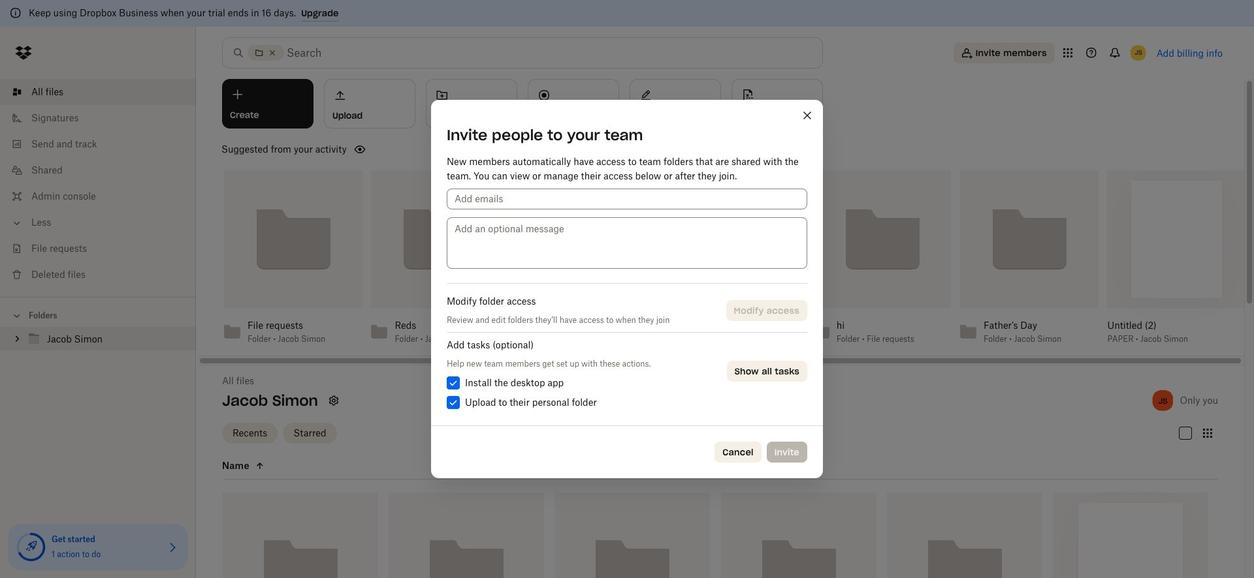 Task type: describe. For each thing, give the bounding box(es) containing it.
folder, mother's day row
[[555, 493, 710, 579]]

dropbox image
[[10, 40, 37, 66]]

Add emails text field
[[455, 192, 800, 206]]

Add an optional message text field
[[447, 218, 808, 269]]



Task type: locate. For each thing, give the bounding box(es) containing it.
folder, send and track row
[[887, 493, 1043, 579]]

list
[[0, 71, 196, 297]]

list item
[[0, 79, 196, 105]]

alert
[[0, 0, 1254, 27]]

dialog
[[431, 100, 823, 479]]

less image
[[10, 217, 24, 230]]

folder, reds row
[[721, 493, 877, 579]]

file, _ getting started with dropbox paper.paper row
[[1053, 493, 1209, 579]]

folder, file requests row
[[389, 493, 544, 579]]

folder, father's day row
[[223, 493, 378, 579]]



Task type: vqa. For each thing, say whether or not it's contained in the screenshot.
ALERT
yes



